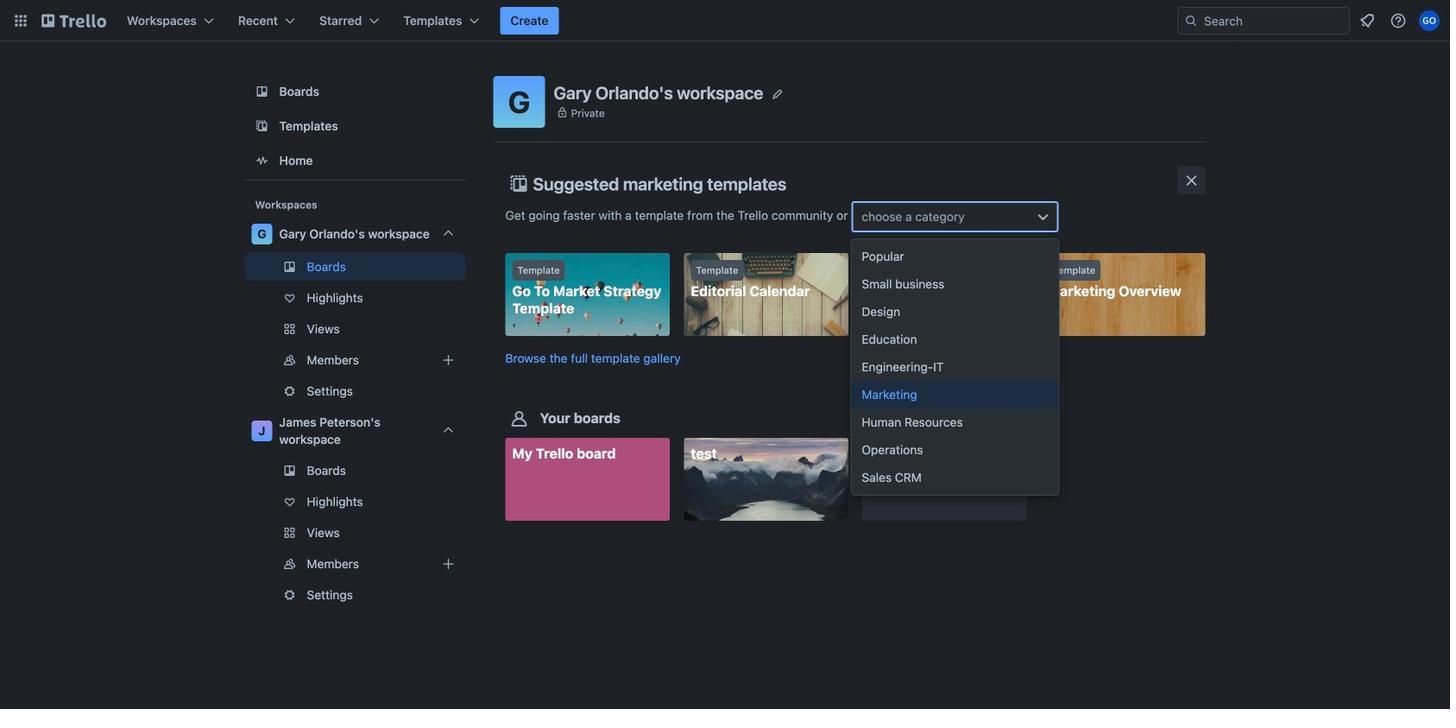 Task type: vqa. For each thing, say whether or not it's contained in the screenshot.
Collapse icon
no



Task type: describe. For each thing, give the bounding box(es) containing it.
Search field
[[1199, 8, 1350, 34]]

back to home image
[[41, 7, 106, 35]]

home image
[[252, 150, 272, 171]]

template board image
[[252, 116, 272, 136]]

primary element
[[0, 0, 1451, 41]]

search image
[[1185, 14, 1199, 28]]



Task type: locate. For each thing, give the bounding box(es) containing it.
add image
[[438, 350, 459, 371], [438, 554, 459, 574]]

gary orlando (garyorlando) image
[[1420, 10, 1441, 31]]

board image
[[252, 81, 272, 102]]

2 add image from the top
[[438, 554, 459, 574]]

0 vertical spatial add image
[[438, 350, 459, 371]]

1 add image from the top
[[438, 350, 459, 371]]

1 vertical spatial add image
[[438, 554, 459, 574]]

open information menu image
[[1391, 12, 1408, 29]]

0 notifications image
[[1358, 10, 1378, 31]]



